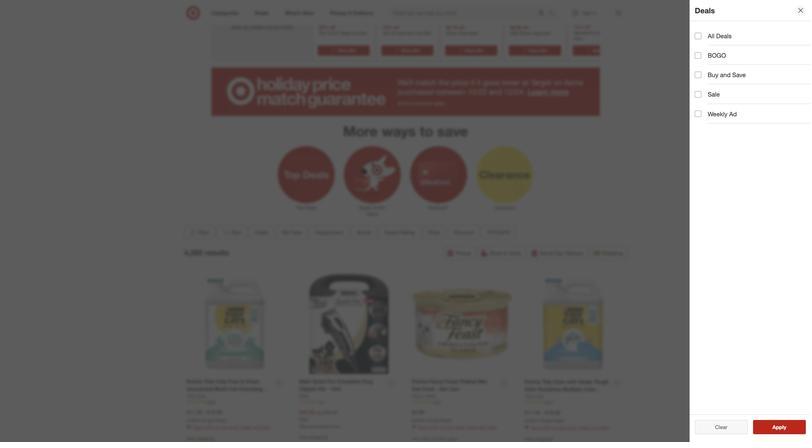 Task type: locate. For each thing, give the bounding box(es) containing it.
& inside the 15% off arm & hammer cat litter
[[393, 30, 395, 36]]

2 horizontal spatial siegen
[[553, 418, 566, 423]]

5 save offer from the left
[[593, 48, 612, 53]]

- inside wahl quiet pro complete dog clipper kit - 12ct
[[327, 386, 329, 392]]

shipping down $11.49 - $19.69 at baton rouge siegen at the bottom
[[535, 436, 553, 442]]

delivery
[[565, 250, 584, 256]]

shop
[[491, 250, 503, 256]]

1 vertical spatial clumping
[[525, 393, 549, 400]]

on down $19.69 at the right bottom
[[553, 425, 559, 431]]

dog
[[597, 30, 605, 35], [458, 30, 466, 36], [532, 30, 540, 36]]

- left the $19.89
[[204, 409, 206, 415]]

20% down $11.49 - $19.89 at baton rouge siegen
[[204, 425, 214, 431]]

can
[[450, 386, 460, 392]]

off for milk-
[[523, 25, 529, 30]]

clumping down clean
[[239, 386, 263, 392]]

off inside $2.75 off busy dog treats
[[459, 25, 465, 30]]

circle down for at the left of page
[[265, 23, 279, 30]]

1 vertical spatial wahl
[[300, 393, 309, 399]]

cats inside purina tidy cats free & clean unscented multi-cat clumping litter
[[216, 378, 227, 385]]

2 horizontal spatial dog
[[597, 30, 605, 35]]

1 vertical spatial sale
[[300, 416, 308, 422]]

1 horizontal spatial food,
[[455, 425, 465, 431]]

2059
[[207, 400, 215, 404]]

cats down the glade
[[585, 386, 596, 392]]

purchased inside $39.99 reg $50.99 sale when purchased online
[[311, 424, 329, 429]]

1 horizontal spatial siegen
[[441, 418, 453, 423]]

siegen inside $11.49 - $19.89 at baton rouge siegen
[[215, 418, 227, 423]]

save offer
[[338, 48, 356, 53], [402, 48, 420, 53], [466, 48, 484, 53], [529, 48, 548, 53], [593, 48, 612, 53]]

$11.49 left the $19.89
[[187, 409, 202, 415]]

3 offer from the left
[[476, 48, 484, 53]]

12ct
[[331, 386, 341, 392]]

20% up only ships with $35 orders
[[430, 425, 439, 431]]

& right treats
[[353, 30, 356, 36]]

$50.99
[[324, 410, 338, 415]]

pet left type
[[282, 229, 290, 236]]

baton inside $11.49 - $19.89 at baton rouge siegen
[[191, 418, 201, 423]]

1 horizontal spatial cat
[[412, 386, 421, 392]]

pet for $19.89
[[221, 425, 228, 431]]

save down hammer
[[402, 48, 411, 53]]

0 horizontal spatial &
[[241, 378, 244, 385]]

1345
[[432, 400, 441, 404]]

1 horizontal spatial shipping
[[310, 435, 327, 440]]

0 vertical spatial pet
[[319, 30, 326, 36]]

purina inside purina tidy cats free & clean unscented multi-cat clumping litter
[[187, 378, 203, 385]]

purina fancy feast flaked wet cat food - 3oz can image
[[412, 274, 512, 374], [412, 274, 512, 374]]

1 horizontal spatial 15%
[[575, 24, 584, 30]]

offer down $2.75 off busy dog treats
[[476, 48, 484, 53]]

offer down 'cat'
[[412, 48, 420, 53]]

and for purina tidy cats free & clean unscented multi-cat clumping litter
[[254, 425, 261, 431]]

purchased
[[398, 87, 434, 96], [311, 424, 329, 429]]

clipper
[[300, 386, 317, 392]]

online
[[330, 424, 341, 429]]

$2.75
[[447, 25, 458, 30]]

0 horizontal spatial purina
[[187, 378, 203, 385]]

1 horizontal spatial with
[[567, 379, 577, 385]]

circle up the view all target circle offers
[[265, 0, 297, 6]]

$2.75 off busy dog treats
[[447, 25, 479, 36]]

on for purina tidy cats free & clean unscented multi-cat clumping litter
[[215, 425, 220, 431]]

5 save offer button from the left
[[573, 46, 625, 56]]

shop in store
[[491, 250, 521, 256]]

save 20% on pet food, treats and litter
[[193, 425, 271, 431], [419, 425, 497, 431], [532, 425, 610, 431]]

1 horizontal spatial offers
[[280, 23, 293, 30]]

1 vertical spatial circle
[[265, 23, 279, 30]]

tidy inside purina tidy cats with glade tough odor solutions multiple cats clumping litter
[[542, 379, 553, 385]]

1 vertical spatial with
[[432, 437, 439, 442]]

cats up multi-
[[216, 378, 227, 385]]

between
[[436, 87, 466, 96]]

cats down odor
[[535, 393, 544, 399]]

save offer button down "bone" at the top right of page
[[509, 46, 562, 56]]

pet down $19.69 at the right bottom
[[560, 425, 566, 431]]

on
[[554, 78, 563, 87], [215, 425, 220, 431], [441, 425, 446, 431], [553, 425, 559, 431]]

deals inside button
[[255, 229, 268, 236]]

2 wahl from the top
[[300, 393, 309, 399]]

tidy
[[204, 378, 214, 385], [542, 379, 553, 385], [187, 393, 195, 399], [525, 393, 534, 399]]

offer for treats
[[348, 48, 356, 53]]

& left clean
[[241, 378, 244, 385]]

1 horizontal spatial purina
[[412, 378, 428, 385]]

&
[[353, 30, 356, 36], [393, 30, 395, 36], [241, 378, 244, 385]]

treats for purina tidy cats free & clean unscented multi-cat clumping litter
[[241, 425, 252, 431]]

siegen inside $11.49 - $19.69 at baton rouge siegen
[[553, 418, 566, 423]]

43 link
[[300, 399, 399, 405]]

1 vertical spatial pet
[[282, 229, 290, 236]]

3 save offer button from the left
[[446, 46, 498, 56]]

15% for benebone
[[575, 24, 584, 30]]

sale inside $39.99 reg $50.99 sale when purchased online
[[300, 416, 308, 422]]

- right kit
[[327, 386, 329, 392]]

tidy cats link
[[187, 393, 206, 399], [525, 393, 544, 400]]

dog inside $2.75 off busy dog treats
[[458, 30, 466, 36]]

feast inside purina fancy feast flaked wet cat food - 3oz can
[[446, 378, 459, 385]]

2 horizontal spatial save 20% on pet food, treats and litter
[[532, 425, 610, 431]]

rouge
[[203, 418, 214, 423], [428, 418, 440, 423], [541, 418, 552, 423]]

2 offer from the left
[[412, 48, 420, 53]]

fancy
[[430, 378, 444, 385], [412, 393, 424, 399]]

dog
[[363, 378, 373, 385]]

litter down solutions
[[550, 393, 563, 400]]

filter button
[[184, 225, 214, 240]]

clumping down odor
[[525, 393, 549, 400]]

tidy up solutions
[[542, 379, 553, 385]]

2 horizontal spatial food,
[[568, 425, 578, 431]]

1 horizontal spatial purchased
[[398, 87, 434, 96]]

treats down 1345 link
[[466, 425, 478, 431]]

0 vertical spatial wahl
[[300, 378, 311, 385]]

5 offer from the left
[[603, 48, 612, 53]]

rating
[[400, 229, 415, 236]]

0 horizontal spatial *
[[214, 436, 216, 442]]

purina tidy cats free & clean unscented multi-cat clumping litter image
[[187, 274, 287, 374], [187, 274, 287, 374]]

target inside target circle offers for pets
[[227, 0, 262, 6]]

& right arm
[[393, 30, 395, 36]]

0 vertical spatial with
[[567, 379, 577, 385]]

20%
[[319, 25, 329, 30], [204, 425, 214, 431], [430, 425, 439, 431], [543, 425, 552, 431]]

2 cat from the left
[[412, 386, 421, 392]]

0 horizontal spatial tidy cats
[[187, 393, 206, 399]]

Weekly Ad checkbox
[[696, 111, 702, 117]]

1 horizontal spatial feast
[[446, 378, 459, 385]]

rouge down the $19.89
[[203, 418, 214, 423]]

dog for treats
[[458, 30, 466, 36]]

1 horizontal spatial pet
[[447, 425, 454, 431]]

day
[[555, 250, 564, 256]]

department
[[316, 229, 343, 236]]

purina for odor
[[525, 379, 541, 385]]

food
[[422, 386, 435, 392]]

purina
[[187, 378, 203, 385], [412, 378, 428, 385], [525, 379, 541, 385]]

offer for treats
[[476, 48, 484, 53]]

deals up all
[[696, 6, 716, 15]]

1 horizontal spatial dog
[[532, 30, 540, 36]]

rouge for $11.49 - $19.89
[[203, 418, 214, 423]]

1 horizontal spatial tidy cats
[[525, 393, 544, 399]]

0 horizontal spatial food,
[[229, 425, 240, 431]]

benebone
[[575, 30, 596, 35]]

fancy up 3oz
[[430, 378, 444, 385]]

2 horizontal spatial shipping
[[535, 436, 553, 442]]

15% inside 15% off benebone dog chew toys
[[575, 24, 584, 30]]

1 horizontal spatial clumping
[[525, 393, 549, 400]]

- inside $11.49 - $19.69 at baton rouge siegen
[[542, 409, 544, 416]]

0 horizontal spatial baton
[[191, 418, 201, 423]]

1 horizontal spatial $11.49
[[525, 409, 541, 416]]

0 horizontal spatial free shipping *
[[187, 436, 216, 442]]

litter for purina tidy cats free & clean unscented multi-cat clumping litter
[[263, 425, 271, 431]]

0 horizontal spatial fancy
[[412, 393, 424, 399]]

target
[[227, 0, 262, 6], [250, 23, 264, 30], [531, 78, 552, 87], [359, 205, 371, 210]]

pet type
[[282, 229, 302, 236]]

0 vertical spatial fancy
[[430, 378, 444, 385]]

off up benebone
[[585, 24, 591, 30]]

fancy feast link
[[412, 393, 437, 399]]

shipping down $11.49 - $19.89 at baton rouge siegen
[[197, 436, 214, 442]]

busy
[[447, 30, 457, 36]]

rouge down $19.69 at the right bottom
[[541, 418, 552, 423]]

treats for purina fancy feast flaked wet cat food - 3oz can
[[466, 425, 478, 431]]

save 20% on pet food, treats and litter down $19.69 at the right bottom
[[532, 425, 610, 431]]

discount
[[454, 229, 475, 236]]

sale
[[709, 91, 721, 98], [300, 416, 308, 422]]

0 vertical spatial circle
[[265, 0, 297, 6]]

1 offer from the left
[[348, 48, 356, 53]]

pet type button
[[276, 225, 308, 240]]

more ways to save
[[344, 123, 468, 140]]

complete
[[338, 378, 361, 385]]

off up hammer
[[394, 25, 399, 30]]

with left $35
[[432, 437, 439, 442]]

2 horizontal spatial &
[[393, 30, 395, 36]]

15%
[[575, 24, 584, 30], [383, 25, 392, 30]]

20% up food,
[[319, 25, 329, 30]]

target right all
[[250, 23, 264, 30]]

view all target circle offers link
[[230, 22, 295, 32]]

0 vertical spatial purchased
[[398, 87, 434, 96]]

save down $11.49 - $19.89 at baton rouge siegen
[[193, 425, 203, 431]]

tidy up 'unscented'
[[204, 378, 214, 385]]

save offer button for treats
[[446, 46, 498, 56]]

0 horizontal spatial siegen
[[215, 418, 227, 423]]

treats down what can we help you find? suggestions appear below search field
[[467, 30, 479, 36]]

purina inside purina fancy feast flaked wet cat food - 3oz can
[[412, 378, 428, 385]]

0 horizontal spatial rouge
[[203, 418, 214, 423]]

goes
[[484, 78, 500, 87]]

cats
[[216, 378, 227, 385], [554, 379, 566, 385], [585, 386, 596, 392], [197, 393, 206, 399], [535, 393, 544, 399]]

tidy cats down odor
[[525, 393, 544, 399]]

purina for food
[[412, 378, 428, 385]]

we'll
[[398, 78, 414, 87]]

0 vertical spatial offers
[[223, 5, 255, 19]]

brand button
[[352, 225, 377, 240]]

save offer down 15% off benebone dog chew toys
[[593, 48, 612, 53]]

save 20% on pet food, treats and litter for $19.69
[[532, 425, 610, 431]]

$11.49 left $19.69 at the right bottom
[[525, 409, 541, 416]]

*
[[327, 435, 329, 440], [214, 436, 216, 442], [553, 436, 554, 442]]

dog inside 15% off benebone dog chew toys
[[597, 30, 605, 35]]

all
[[243, 23, 248, 30]]

0 horizontal spatial offers
[[223, 5, 255, 19]]

unscented
[[187, 386, 213, 392]]

20% for purina tidy cats with glade tough odor solutions multiple cats clumping litter
[[543, 425, 552, 431]]

0 horizontal spatial pet
[[221, 425, 228, 431]]

save down treats
[[338, 48, 347, 53]]

with up multiple
[[567, 379, 577, 385]]

off right $2.75
[[459, 25, 465, 30]]

1 horizontal spatial sale
[[709, 91, 721, 98]]

free shipping * for purina tidy cats with glade tough odor solutions multiple cats clumping litter
[[525, 436, 554, 442]]

target holiday price match guarantee image
[[212, 68, 600, 116]]

baton down odor
[[530, 418, 540, 423]]

chew
[[606, 30, 617, 35]]

offers down pets
[[280, 23, 293, 30]]

1 horizontal spatial pet
[[319, 30, 326, 36]]

price
[[429, 229, 440, 236]]

0 vertical spatial clumping
[[239, 386, 263, 392]]

2 horizontal spatial baton
[[530, 418, 540, 423]]

off
[[585, 24, 591, 30], [330, 25, 335, 30], [394, 25, 399, 30], [459, 25, 465, 30], [523, 25, 529, 30]]

free shipping * down when
[[300, 435, 329, 440]]

save offer down $2.75 off busy dog treats
[[466, 48, 484, 53]]

purina up 'unscented'
[[187, 378, 203, 385]]

top
[[297, 205, 304, 210]]

purina inside purina tidy cats with glade tough odor solutions multiple cats clumping litter
[[525, 379, 541, 385]]

save offer button down treats
[[318, 46, 370, 56]]

0 horizontal spatial pet
[[282, 229, 290, 236]]

wahl quiet pro complete dog clipper kit - 12ct image
[[300, 274, 399, 374], [300, 274, 399, 374]]

0 horizontal spatial clumping
[[239, 386, 263, 392]]

wahl
[[300, 378, 311, 385], [300, 393, 309, 399]]

1 horizontal spatial baton
[[417, 418, 427, 423]]

weekly
[[709, 110, 728, 118]]

- left $19.69 at the right bottom
[[542, 409, 544, 416]]

1 horizontal spatial rouge
[[428, 418, 440, 423]]

0 horizontal spatial save 20% on pet food, treats and litter
[[193, 425, 271, 431]]

circle inside view all target circle offers link
[[265, 23, 279, 30]]

1 horizontal spatial fancy
[[430, 378, 444, 385]]

siegen down $19.69 at the right bottom
[[553, 418, 566, 423]]

4 save offer button from the left
[[509, 46, 562, 56]]

pet up the 'orders' at the bottom of the page
[[447, 425, 454, 431]]

0 horizontal spatial litter
[[187, 393, 200, 400]]

15% up arm
[[383, 25, 392, 30]]

fancy down food
[[412, 393, 424, 399]]

food, down 3072 link
[[568, 425, 578, 431]]

20% inside 20% off pet food, treats & litter
[[319, 25, 329, 30]]

free shipping * down $11.49 - $19.89 at baton rouge siegen
[[187, 436, 216, 442]]

offers
[[223, 5, 255, 19], [280, 23, 293, 30]]

save offer button for treats
[[318, 46, 370, 56]]

purina up food
[[412, 378, 428, 385]]

offer down chew
[[603, 48, 612, 53]]

food, for $19.89
[[229, 425, 240, 431]]

- inside $11.49 - $19.89 at baton rouge siegen
[[204, 409, 206, 415]]

off inside the 15% off arm & hammer cat litter
[[394, 25, 399, 30]]

1 cat from the left
[[229, 386, 238, 392]]

same day delivery
[[540, 250, 584, 256]]

* down $39.99 reg $50.99 sale when purchased online
[[327, 435, 329, 440]]

free
[[229, 378, 239, 385], [300, 435, 309, 440], [187, 436, 196, 442], [525, 436, 534, 442]]

* for purina tidy cats free & clean unscented multi-cat clumping litter
[[214, 436, 216, 442]]

on up $35
[[441, 425, 446, 431]]

items
[[565, 78, 584, 87]]

free inside purina tidy cats free & clean unscented multi-cat clumping litter
[[229, 378, 239, 385]]

1 save offer button from the left
[[318, 46, 370, 56]]

at inside $11.49 - $19.89 at baton rouge siegen
[[187, 418, 190, 423]]

2 horizontal spatial free shipping *
[[525, 436, 554, 442]]

offer down treat
[[539, 48, 548, 53]]

save offer button down hammer
[[382, 46, 434, 56]]

litter inside purina tidy cats with glade tough odor solutions multiple cats clumping litter
[[550, 393, 563, 400]]

0 horizontal spatial purchased
[[311, 424, 329, 429]]

20% off pet food, treats & litter
[[319, 25, 368, 36]]

0 horizontal spatial dog
[[458, 30, 466, 36]]

20% down $11.49 - $19.69 at baton rouge siegen at the bottom
[[543, 425, 552, 431]]

circle inside target circle offers for pets
[[265, 0, 297, 6]]

* down $11.49 - $19.69 at baton rouge siegen at the bottom
[[553, 436, 554, 442]]

save 20% on pet food, treats and litter up the 'orders' at the bottom of the page
[[419, 425, 497, 431]]

treats down 2059 link
[[241, 425, 252, 431]]

purina fancy feast flaked wet cat food - 3oz can
[[412, 378, 488, 392]]

save offer down treats
[[338, 48, 356, 53]]

free up multi-
[[229, 378, 239, 385]]

rouge down '1345'
[[428, 418, 440, 423]]

guest rating
[[385, 229, 415, 236]]

offers inside target circle offers for pets
[[223, 5, 255, 19]]

off up food,
[[330, 25, 335, 30]]

2 horizontal spatial *
[[553, 436, 554, 442]]

0 horizontal spatial shipping
[[197, 436, 214, 442]]

2 horizontal spatial purina
[[525, 379, 541, 385]]

save offer button for chew
[[573, 46, 625, 56]]

2 save offer from the left
[[402, 48, 420, 53]]

purchased up some exclusions apply.
[[398, 87, 434, 96]]

sale up when
[[300, 416, 308, 422]]

0 horizontal spatial cat
[[229, 386, 238, 392]]

target up all
[[227, 0, 262, 6]]

on left "items"
[[554, 78, 563, 87]]

$11.49 for $11.49 - $19.69
[[525, 409, 541, 416]]

BOGO checkbox
[[696, 52, 702, 59]]

0 horizontal spatial with
[[432, 437, 439, 442]]

rouge inside $11.49 - $19.69 at baton rouge siegen
[[541, 418, 552, 423]]

free down when
[[300, 435, 309, 440]]

wahl inside wahl quiet pro complete dog clipper kit - 12ct
[[300, 378, 311, 385]]

0 horizontal spatial sale
[[300, 416, 308, 422]]

cat inside purina fancy feast flaked wet cat food - 3oz can
[[412, 386, 421, 392]]

purina tidy cats with glade tough odor solutions multiple cats clumping litter image
[[525, 274, 625, 375], [525, 274, 625, 375]]

same
[[540, 250, 554, 256]]

cat up fancy feast
[[412, 386, 421, 392]]

on down the $19.89
[[215, 425, 220, 431]]

purina up odor
[[525, 379, 541, 385]]

wahl link
[[300, 393, 309, 399]]

1 horizontal spatial litter
[[357, 30, 368, 36]]

sort button
[[217, 225, 247, 240]]

$11.49 inside $11.49 - $19.69 at baton rouge siegen
[[525, 409, 541, 416]]

baton down 'unscented'
[[191, 418, 201, 423]]

treats for purina tidy cats with glade tough odor solutions multiple cats clumping litter
[[579, 425, 591, 431]]

0 vertical spatial sale
[[709, 91, 721, 98]]

offer down treats
[[348, 48, 356, 53]]

glade
[[579, 379, 593, 385]]

1 save offer from the left
[[338, 48, 356, 53]]

shipping down $39.99 reg $50.99 sale when purchased online
[[310, 435, 327, 440]]

4 save offer from the left
[[529, 48, 548, 53]]

Sale checkbox
[[696, 91, 702, 98]]

off inside the $0.50 off milk-bone dog treat
[[523, 25, 529, 30]]

15% inside the 15% off arm & hammer cat litter
[[383, 25, 392, 30]]

off inside 20% off pet food, treats & litter
[[330, 25, 335, 30]]

3 save offer from the left
[[466, 48, 484, 53]]

wahl for wahl quiet pro complete dog clipper kit - 12ct
[[300, 378, 311, 385]]

purina tidy cats with glade tough odor solutions multiple cats clumping litter
[[525, 379, 610, 400]]

dog right busy
[[458, 30, 466, 36]]

save offer for treats
[[466, 48, 484, 53]]

shipping button
[[591, 246, 628, 260]]

save right buy
[[733, 71, 747, 79]]

pet for $19.69
[[560, 425, 566, 431]]

for
[[258, 5, 274, 19]]

more
[[344, 123, 378, 140]]

and inside the we'll match the price if it goes lower at target on items purchased between 10/22 and 12/24.
[[490, 87, 502, 96]]

1 horizontal spatial tidy cats link
[[525, 393, 544, 400]]

baton inside the $0.89 at baton rouge siegen
[[417, 418, 427, 423]]

rouge inside $11.49 - $19.89 at baton rouge siegen
[[203, 418, 214, 423]]

& inside 20% off pet food, treats & litter
[[353, 30, 356, 36]]

0 vertical spatial feast
[[446, 378, 459, 385]]

4,292 results
[[184, 248, 229, 257]]

off inside 15% off benebone dog chew toys
[[585, 24, 591, 30]]

0 horizontal spatial tidy cats link
[[187, 393, 206, 399]]

all deals
[[709, 32, 732, 40]]

siegen down the $19.89
[[215, 418, 227, 423]]

2 save offer button from the left
[[382, 46, 434, 56]]

reg
[[316, 410, 323, 415]]

0 horizontal spatial $11.49
[[187, 409, 202, 415]]

save offer button down 15% off benebone dog chew toys
[[573, 46, 625, 56]]

1 wahl from the top
[[300, 378, 311, 385]]

$11.49 inside $11.49 - $19.89 at baton rouge siegen
[[187, 409, 202, 415]]

pro
[[328, 378, 336, 385]]

1 horizontal spatial &
[[353, 30, 356, 36]]

1 horizontal spatial save 20% on pet food, treats and litter
[[419, 425, 497, 431]]

baton inside $11.49 - $19.69 at baton rouge siegen
[[530, 418, 540, 423]]

2 horizontal spatial rouge
[[541, 418, 552, 423]]

1 vertical spatial fancy
[[412, 393, 424, 399]]

tidy cats link down 'unscented'
[[187, 393, 206, 399]]

4 offer from the left
[[539, 48, 548, 53]]

0 horizontal spatial 15%
[[383, 25, 392, 30]]

2 horizontal spatial pet
[[560, 425, 566, 431]]

siegen inside the $0.89 at baton rouge siegen
[[441, 418, 453, 423]]

discount button
[[448, 225, 480, 240]]

litter inside purina tidy cats free & clean unscented multi-cat clumping litter
[[187, 393, 200, 400]]

offers up the view
[[223, 5, 255, 19]]

- left 3oz
[[436, 386, 438, 392]]

15% up benebone
[[575, 24, 584, 30]]

1 vertical spatial feast
[[426, 393, 437, 399]]

2 horizontal spatial litter
[[550, 393, 563, 400]]

1 vertical spatial purchased
[[311, 424, 329, 429]]

pet down the $19.89
[[221, 425, 228, 431]]

sale inside deals dialog
[[709, 91, 721, 98]]



Task type: describe. For each thing, give the bounding box(es) containing it.
& inside purina tidy cats free & clean unscented multi-cat clumping litter
[[241, 378, 244, 385]]

15% off arm & hammer cat litter
[[383, 25, 432, 36]]

$0.89
[[412, 409, 425, 415]]

save down 15% off benebone dog chew toys
[[593, 48, 602, 53]]

siegen for $11.49 - $19.89
[[215, 418, 227, 423]]

free down $11.49 - $19.89 at baton rouge siegen
[[187, 436, 196, 442]]

free down $11.49 - $19.69 at baton rouge siegen at the bottom
[[525, 436, 534, 442]]

siegen for $11.49 - $19.69
[[553, 418, 566, 423]]

fpo/apo
[[488, 229, 511, 236]]

if
[[471, 78, 475, 87]]

litter for purina tidy cats with glade tough odor solutions multiple cats clumping litter
[[601, 425, 610, 431]]

multi-
[[215, 386, 229, 392]]

dog inside the $0.50 off milk-bone dog treat
[[532, 30, 540, 36]]

litter inside the 15% off arm & hammer cat litter
[[423, 30, 432, 36]]

offer for chew
[[603, 48, 612, 53]]

guest rating button
[[379, 225, 420, 240]]

save 20% on pet food, treats and litter for baton
[[419, 425, 497, 431]]

1 horizontal spatial *
[[327, 435, 329, 440]]

arm
[[383, 30, 391, 36]]

offers
[[367, 211, 379, 217]]

on for purina tidy cats with glade tough odor solutions multiple cats clumping litter
[[553, 425, 559, 431]]

tidy cats link for clumping
[[525, 393, 544, 400]]

treats inside $2.75 off busy dog treats
[[467, 30, 479, 36]]

some exclusions apply.
[[398, 101, 446, 106]]

fancy inside fancy feast link
[[412, 393, 424, 399]]

department button
[[310, 225, 349, 240]]

treats
[[340, 30, 352, 36]]

view all target circle offers
[[231, 23, 293, 30]]

deals dialog
[[690, 0, 812, 442]]

$11.49 - $19.89 at baton rouge siegen
[[187, 409, 227, 423]]

ways
[[382, 123, 416, 140]]

purchased inside the we'll match the price if it goes lower at target on items purchased between 10/22 and 12/24.
[[398, 87, 434, 96]]

15% off benebone dog chew toys
[[575, 24, 617, 41]]

off for busy
[[459, 25, 465, 30]]

some
[[398, 101, 410, 106]]

3072
[[545, 400, 554, 405]]

save down $11.49 - $19.69 at baton rouge siegen at the bottom
[[532, 425, 542, 431]]

target inside target circle™ offers
[[359, 205, 371, 210]]

at inside the $0.89 at baton rouge siegen
[[412, 418, 416, 423]]

match
[[416, 78, 437, 87]]

fancy inside purina fancy feast flaked wet cat food - 3oz can
[[430, 378, 444, 385]]

$0.50 off milk-bone dog treat
[[511, 25, 551, 36]]

save offer for dog
[[529, 48, 548, 53]]

it
[[477, 78, 481, 87]]

4,292
[[184, 248, 203, 257]]

search button
[[546, 6, 562, 21]]

off for benebone
[[585, 24, 591, 30]]

tidy inside purina tidy cats free & clean unscented multi-cat clumping litter
[[204, 378, 214, 385]]

purina tidy cats free & clean unscented multi-cat clumping litter link
[[187, 378, 271, 400]]

and for purina fancy feast flaked wet cat food - 3oz can
[[479, 425, 487, 431]]

target circle™ offers
[[359, 205, 387, 217]]

$0.50
[[511, 25, 522, 30]]

solutions
[[539, 386, 562, 392]]

offer for hammer
[[412, 48, 420, 53]]

view
[[231, 23, 242, 30]]

2059 link
[[187, 399, 287, 405]]

purina for unscented
[[187, 378, 203, 385]]

on inside the we'll match the price if it goes lower at target on items purchased between 10/22 and 12/24.
[[554, 78, 563, 87]]

apply button
[[754, 420, 807, 434]]

at inside the we'll match the price if it goes lower at target on items purchased between 10/22 and 12/24.
[[523, 78, 529, 87]]

free shipping * for purina tidy cats free & clean unscented multi-cat clumping litter
[[187, 436, 216, 442]]

offer for dog
[[539, 48, 548, 53]]

cats down 'unscented'
[[197, 393, 206, 399]]

clumping inside purina tidy cats free & clean unscented multi-cat clumping litter
[[239, 386, 263, 392]]

1 horizontal spatial free shipping *
[[300, 435, 329, 440]]

1 vertical spatial offers
[[280, 23, 293, 30]]

3072 link
[[525, 400, 625, 405]]

$11.49 for $11.49 - $19.89
[[187, 409, 202, 415]]

tough
[[595, 379, 610, 385]]

deals button
[[250, 225, 274, 240]]

shop in store button
[[479, 246, 526, 260]]

kit
[[319, 386, 326, 392]]

target inside the we'll match the price if it goes lower at target on items purchased between 10/22 and 12/24.
[[531, 78, 552, 87]]

- inside purina fancy feast flaked wet cat food - 3oz can
[[436, 386, 438, 392]]

target circle offers for pets
[[223, 0, 301, 19]]

20% for purina tidy cats free & clean unscented multi-cat clumping litter
[[204, 425, 214, 431]]

brand
[[357, 229, 371, 236]]

purina tidy cats with glade tough odor solutions multiple cats clumping litter link
[[525, 378, 610, 400]]

save offer button for dog
[[509, 46, 562, 56]]

at inside $11.49 - $19.69 at baton rouge siegen
[[525, 418, 528, 423]]

buy
[[709, 71, 719, 79]]

store
[[510, 250, 521, 256]]

save offer for treats
[[338, 48, 356, 53]]

search
[[546, 10, 562, 17]]

baton for $11.49 - $19.69
[[530, 418, 540, 423]]

same day delivery button
[[528, 246, 588, 260]]

bone
[[520, 30, 531, 36]]

0 horizontal spatial feast
[[426, 393, 437, 399]]

save offer for hammer
[[402, 48, 420, 53]]

litter inside 20% off pet food, treats & litter
[[357, 30, 368, 36]]

15% for arm
[[383, 25, 392, 30]]

tidy down odor
[[525, 393, 534, 399]]

price button
[[423, 225, 446, 240]]

save inside deals dialog
[[733, 71, 747, 79]]

save offer button for hammer
[[382, 46, 434, 56]]

rouge for $11.49 - $19.69
[[541, 418, 552, 423]]

guest
[[385, 229, 399, 236]]

off for arm
[[394, 25, 399, 30]]

cat inside purina tidy cats free & clean unscented multi-cat clumping litter
[[229, 386, 238, 392]]

odor
[[525, 386, 537, 392]]

tidy down 'unscented'
[[187, 393, 195, 399]]

baton for $11.49 - $19.89
[[191, 418, 201, 423]]

$35
[[440, 437, 446, 442]]

save offer for chew
[[593, 48, 612, 53]]

the
[[439, 78, 450, 87]]

Buy and Save checkbox
[[696, 72, 702, 78]]

pet inside button
[[282, 229, 290, 236]]

rouge inside the $0.89 at baton rouge siegen
[[428, 418, 440, 423]]

save 20% on pet food, treats and litter for $19.89
[[193, 425, 271, 431]]

save down "bone" at the top right of page
[[529, 48, 538, 53]]

apply.
[[434, 101, 446, 106]]

filter
[[198, 229, 210, 236]]

redcard™
[[429, 205, 449, 210]]

shipping for purina tidy cats with glade tough odor solutions multiple cats clumping litter
[[535, 436, 553, 442]]

in
[[504, 250, 508, 256]]

All Deals checkbox
[[696, 33, 702, 39]]

type
[[291, 229, 302, 236]]

food, for baton
[[455, 425, 465, 431]]

on for purina fancy feast flaked wet cat food - 3oz can
[[441, 425, 446, 431]]

shipping
[[603, 250, 623, 256]]

deals right top
[[305, 205, 317, 210]]

clear
[[716, 424, 728, 430]]

$19.69
[[546, 409, 561, 416]]

litter for purina fancy feast flaked wet cat food - 3oz can
[[488, 425, 497, 431]]

treat
[[542, 30, 551, 36]]

tidy cats link for litter
[[187, 393, 206, 399]]

clear button
[[696, 420, 749, 434]]

pickup
[[456, 250, 472, 256]]

and inside deals dialog
[[721, 71, 731, 79]]

dog for chew
[[597, 30, 605, 35]]

only ships with $35 orders
[[412, 437, 458, 442]]

wet
[[478, 378, 488, 385]]

wahl for wahl
[[300, 393, 309, 399]]

* for purina tidy cats with glade tough odor solutions multiple cats clumping litter
[[553, 436, 554, 442]]

tidy cats for clumping
[[525, 393, 544, 399]]

and for purina tidy cats with glade tough odor solutions multiple cats clumping litter
[[592, 425, 600, 431]]

clumping inside purina tidy cats with glade tough odor solutions multiple cats clumping litter
[[525, 393, 549, 400]]

all
[[709, 32, 715, 40]]

pet for baton
[[447, 425, 454, 431]]

save down $2.75 off busy dog treats
[[466, 48, 475, 53]]

wahl quiet pro complete dog clipper kit - 12ct link
[[300, 378, 384, 393]]

top deals link
[[274, 145, 340, 211]]

$11.49 - $19.69 at baton rouge siegen
[[525, 409, 566, 423]]

fancy feast
[[412, 393, 437, 399]]

$39.99
[[300, 409, 315, 415]]

pickup button
[[444, 246, 476, 260]]

with inside purina tidy cats with glade tough odor solutions multiple cats clumping litter
[[567, 379, 577, 385]]

20% for purina fancy feast flaked wet cat food - 3oz can
[[430, 425, 439, 431]]

pet inside 20% off pet food, treats & litter
[[319, 30, 326, 36]]

buy and save
[[709, 71, 747, 79]]

save up ships
[[419, 425, 429, 431]]

top deals
[[297, 205, 317, 210]]

multiple
[[563, 386, 583, 392]]

food, for $19.69
[[568, 425, 578, 431]]

pets
[[277, 5, 301, 19]]

off for pet
[[330, 25, 335, 30]]

$19.89
[[207, 409, 223, 415]]

sort
[[232, 229, 242, 236]]

bogo
[[709, 52, 727, 59]]

deals right all
[[717, 32, 732, 40]]

cats up solutions
[[554, 379, 566, 385]]

quiet
[[313, 378, 326, 385]]

clean
[[246, 378, 260, 385]]

shipping for purina tidy cats free & clean unscented multi-cat clumping litter
[[197, 436, 214, 442]]

tidy cats for litter
[[187, 393, 206, 399]]

What can we help you find? suggestions appear below search field
[[389, 6, 551, 20]]



Task type: vqa. For each thing, say whether or not it's contained in the screenshot.
Pet
yes



